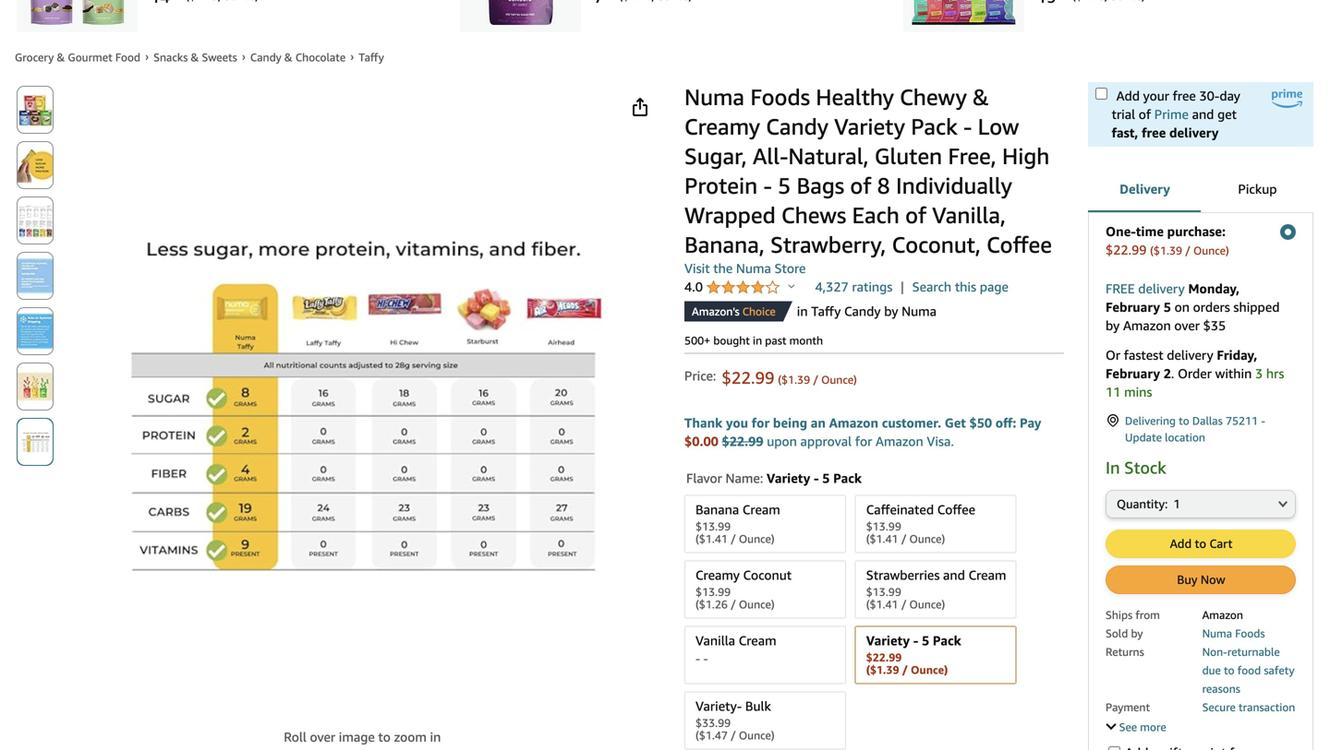 Task type: locate. For each thing, give the bounding box(es) containing it.
cream right vanilla
[[739, 633, 776, 649]]

1 february from the top
[[1106, 300, 1160, 315]]

/ down the strawberries
[[901, 598, 906, 611]]

2 horizontal spatial by
[[1131, 628, 1143, 641]]

0 vertical spatial for
[[752, 415, 770, 431]]

5 inside variety - 5 pack $22.99 ($1.39 /  ounce)
[[922, 633, 929, 649]]

monday,
[[1188, 281, 1240, 296]]

/ right ($1.39
[[902, 664, 908, 677]]

0 vertical spatial taffy
[[359, 51, 384, 64]]

high
[[1002, 143, 1050, 169]]

0 vertical spatial and
[[1192, 107, 1214, 122]]

1 vertical spatial of
[[850, 172, 871, 199]]

ounce) down the strawberries
[[909, 598, 945, 611]]

being
[[773, 415, 807, 431]]

variety down healthy
[[834, 113, 905, 140]]

Add to Cart submit
[[1107, 531, 1295, 558]]

pickup link
[[1201, 166, 1313, 214]]

creamy inside the 'numa foods healthy chewy & creamy candy variety pack - low sugar, all-natural, gluten free, high protein - 5 bags of 8 individually wrapped chews each of vanilla, banana, strawberry, coconut, coffee visit the numa store'
[[684, 113, 760, 140]]

or fastest delivery
[[1106, 348, 1217, 363]]

2 vertical spatial cream
[[739, 633, 776, 649]]

over right roll
[[310, 730, 335, 745]]

0 vertical spatial creamy
[[684, 113, 760, 140]]

1 horizontal spatial candy
[[766, 113, 828, 140]]

free inside add your free 30-day trial of
[[1173, 88, 1196, 103]]

in left the "past"
[[753, 334, 762, 347]]

1 horizontal spatial ›
[[242, 50, 246, 63]]

› right food
[[145, 50, 149, 63]]

foods inside numa foods returns
[[1235, 628, 1265, 641]]

amazon up fastest
[[1123, 318, 1171, 333]]

over
[[1174, 318, 1200, 333], [310, 730, 335, 745]]

1 vertical spatial (
[[778, 374, 781, 387]]

0 horizontal spatial (
[[778, 374, 781, 387]]

4.0 button
[[684, 279, 795, 297]]

$13.99 down 'caffeinated'
[[866, 520, 901, 533]]

$22.99 down you
[[722, 434, 763, 449]]

0 horizontal spatial by
[[884, 304, 898, 319]]

2 vertical spatial in
[[430, 730, 441, 745]]

over down on in the top right of the page
[[1174, 318, 1200, 333]]

0 vertical spatial (
[[1150, 244, 1154, 257]]

2 vertical spatial pack
[[933, 633, 961, 649]]

option group
[[679, 492, 1064, 751]]

cream inside banana cream $13.99 ($1.41 /  ounce)
[[743, 502, 780, 518]]

$13.99 up vanilla
[[696, 586, 731, 599]]

over inside on orders shipped by amazon over $35
[[1174, 318, 1200, 333]]

of up coconut,
[[905, 202, 926, 229]]

/ down month
[[813, 374, 818, 387]]

($1.41 down 'caffeinated'
[[866, 533, 898, 546]]

popover image
[[788, 284, 795, 289]]

1 vertical spatial over
[[310, 730, 335, 745]]

add up buy at the bottom right of the page
[[1170, 537, 1192, 551]]

snacks & sweets link
[[153, 51, 237, 64]]

delivery link
[[1088, 166, 1201, 214]]

4,327
[[815, 279, 849, 295]]

$13.99 inside banana cream $13.99 ($1.41 /  ounce)
[[696, 520, 731, 533]]

of inside add your free 30-day trial of
[[1139, 107, 1151, 122]]

or
[[1106, 348, 1120, 363]]

/ right the ($1.47
[[731, 729, 736, 742]]

location
[[1165, 431, 1205, 444]]

- inside delivering to dallas 75211 - update location
[[1261, 415, 1265, 428]]

1 horizontal spatial foods
[[1235, 628, 1265, 641]]

ounce) down coconut
[[739, 598, 775, 611]]

pack inside variety - 5 pack $22.99 ($1.39 /  ounce)
[[933, 633, 961, 649]]

by
[[884, 304, 898, 319], [1106, 318, 1120, 333], [1131, 628, 1143, 641]]

flavor name: variety - 5 pack
[[686, 471, 862, 486]]

thank you for being an amazon customer. get $50 off: pay $0.00 $22.99 upon approval for amazon visa.
[[684, 415, 1041, 449]]

candy down 4,327 ratings link
[[844, 304, 881, 319]]

5 down strawberries and cream $13.99 ($1.41 /  ounce)
[[922, 633, 929, 649]]

you
[[726, 415, 748, 431]]

1 horizontal spatial and
[[1192, 107, 1214, 122]]

gourmet
[[68, 51, 112, 64]]

$22.99 inside thank you for being an amazon customer. get $50 off: pay $0.00 $22.99 upon approval for amazon visa.
[[722, 434, 763, 449]]

vanilla cream - -
[[696, 633, 776, 666]]

variety inside variety - 5 pack $22.99 ($1.39 /  ounce)
[[866, 633, 910, 649]]

2 vertical spatial of
[[905, 202, 926, 229]]

free
[[1106, 281, 1135, 296]]

pack down approval
[[833, 471, 862, 486]]

1 vertical spatial february
[[1106, 366, 1160, 381]]

amazon prime logo image
[[1272, 89, 1302, 108]]

order
[[1178, 366, 1212, 381]]

- inside variety - 5 pack $22.99 ($1.39 /  ounce)
[[913, 633, 918, 649]]

3 › from the left
[[350, 50, 354, 63]]

$13.99 down banana
[[696, 520, 731, 533]]

taffy down "4,327"
[[811, 304, 841, 319]]

cream down flavor name: variety - 5 pack
[[743, 502, 780, 518]]

$35
[[1203, 318, 1226, 333]]

5 left on in the top right of the page
[[1164, 300, 1171, 315]]

$0.00
[[684, 434, 718, 449]]

healthy
[[816, 84, 894, 110]]

$1.39 inside price: $22.99 ( $1.39 / ounce)
[[781, 374, 810, 387]]

tab list containing delivery
[[1088, 166, 1313, 214]]

$22.99 down '500+ bought in past month'
[[722, 368, 775, 388]]

cream inside strawberries and cream $13.99 ($1.41 /  ounce)
[[969, 568, 1006, 583]]

0 vertical spatial february
[[1106, 300, 1160, 315]]

amazon
[[1123, 318, 1171, 333], [829, 415, 878, 431], [876, 434, 923, 449], [1202, 609, 1243, 622]]

to left 'zoom'
[[378, 730, 391, 745]]

numa foods link
[[1202, 628, 1265, 641]]

february down free delivery link
[[1106, 300, 1160, 315]]

non-returnable due to food safety reasons button
[[1202, 644, 1295, 696]]

taffy
[[359, 51, 384, 64], [811, 304, 841, 319]]

0 vertical spatial variety
[[834, 113, 905, 140]]

2 vertical spatial variety
[[866, 633, 910, 649]]

1 vertical spatial free
[[1142, 125, 1166, 140]]

delivery up the order
[[1167, 348, 1213, 363]]

($1.41 inside strawberries and cream $13.99 ($1.41 /  ounce)
[[866, 598, 898, 611]]

0 vertical spatial cream
[[743, 502, 780, 518]]

in up month
[[797, 304, 808, 319]]

0 horizontal spatial for
[[752, 415, 770, 431]]

($1.41 for banana cream
[[696, 533, 728, 546]]

1 horizontal spatial over
[[1174, 318, 1200, 333]]

foods inside the 'numa foods healthy chewy & creamy candy variety pack - low sugar, all-natural, gluten free, high protein - 5 bags of 8 individually wrapped chews each of vanilla, banana, strawberry, coconut, coffee visit the numa store'
[[750, 84, 810, 110]]

pay
[[1020, 415, 1041, 431]]

february inside friday, february 2
[[1106, 366, 1160, 381]]

($1.41 down banana
[[696, 533, 728, 546]]

tab list
[[1088, 166, 1313, 214]]

0 vertical spatial coffee
[[987, 231, 1052, 258]]

of right trial
[[1139, 107, 1151, 122]]

$13.99 down the strawberries
[[866, 586, 901, 599]]

0 vertical spatial delivery
[[1169, 125, 1219, 140]]

/ down "purchase:"
[[1185, 244, 1190, 257]]

payment
[[1106, 702, 1150, 714]]

ounce) down bulk
[[739, 729, 775, 742]]

0 vertical spatial free
[[1173, 88, 1196, 103]]

secure transaction customer service
[[1106, 702, 1295, 733]]

/ inside the caffeinated coffee $13.99 ($1.41 /  ounce)
[[901, 533, 906, 546]]

/ inside variety - 5 pack $22.99 ($1.39 /  ounce)
[[902, 664, 908, 677]]

5 inside the 'numa foods healthy chewy & creamy candy variety pack - low sugar, all-natural, gluten free, high protein - 5 bags of 8 individually wrapped chews each of vanilla, banana, strawberry, coconut, coffee visit the numa store'
[[778, 172, 791, 199]]

1 vertical spatial creamy
[[696, 568, 740, 583]]

$1.39
[[1154, 244, 1182, 257], [781, 374, 810, 387]]

/ inside the variety- bulk $33.99 ($1.47 /  ounce)
[[731, 729, 736, 742]]

None checkbox
[[1095, 88, 1107, 100]]

search this page link
[[912, 278, 1009, 296]]

1 horizontal spatial taffy
[[811, 304, 841, 319]]

numa inside numa foods returns
[[1202, 628, 1232, 641]]

add inside add your free 30-day trial of
[[1116, 88, 1140, 103]]

5 down all-
[[778, 172, 791, 199]]

protein
[[684, 172, 758, 199]]

/ inside creamy coconut $13.99 ($1.26 /  ounce)
[[731, 598, 736, 611]]

free
[[1173, 88, 1196, 103], [1142, 125, 1166, 140]]

for right approval
[[855, 434, 872, 449]]

0 horizontal spatial ›
[[145, 50, 149, 63]]

$22.99 down one-
[[1106, 242, 1147, 258]]

price: $22.99 ( $1.39 / ounce)
[[684, 368, 857, 388]]

coffee up page in the top right of the page
[[987, 231, 1052, 258]]

month
[[789, 334, 823, 347]]

( down the "past"
[[778, 374, 781, 387]]

0 horizontal spatial and
[[943, 568, 965, 583]]

prime
[[1154, 107, 1189, 122]]

$13.99 for banana cream
[[696, 520, 731, 533]]

( down time
[[1150, 244, 1154, 257]]

natural,
[[788, 143, 869, 169]]

dropdown image
[[1278, 501, 1288, 508]]

free down prime
[[1142, 125, 1166, 140]]

add up trial
[[1116, 88, 1140, 103]]

numa up sugar,
[[684, 84, 745, 110]]

by for amazon
[[1106, 318, 1120, 333]]

variety down upon
[[767, 471, 810, 486]]

gluten
[[875, 143, 942, 169]]

/ inside one-time purchase: $22.99 ( $1.39 / ounce)
[[1185, 244, 1190, 257]]

pack down strawberries and cream $13.99 ($1.41 /  ounce)
[[933, 633, 961, 649]]

february
[[1106, 300, 1160, 315], [1106, 366, 1160, 381]]

visit the numa store link
[[684, 261, 806, 276]]

($1.41 inside the caffeinated coffee $13.99 ($1.41 /  ounce)
[[866, 533, 898, 546]]

dallas
[[1192, 415, 1223, 428]]

0 horizontal spatial $1.39
[[781, 374, 810, 387]]

& up low
[[973, 84, 989, 110]]

page
[[980, 279, 1009, 295]]

to right due
[[1224, 665, 1235, 677]]

and right the strawberries
[[943, 568, 965, 583]]

0 horizontal spatial add
[[1116, 88, 1140, 103]]

banana,
[[684, 231, 765, 258]]

by up or
[[1106, 318, 1120, 333]]

visa.
[[927, 434, 954, 449]]

& left chocolate
[[284, 51, 293, 64]]

candy
[[250, 51, 282, 64], [766, 113, 828, 140], [844, 304, 881, 319]]

($1.41 inside banana cream $13.99 ($1.41 /  ounce)
[[696, 533, 728, 546]]

coffee
[[987, 231, 1052, 258], [937, 502, 975, 518]]

ounce) up coconut
[[739, 533, 775, 546]]

taffy right chocolate
[[359, 51, 384, 64]]

1 horizontal spatial add
[[1170, 537, 1192, 551]]

february up mins
[[1106, 366, 1160, 381]]

1 horizontal spatial by
[[1106, 318, 1120, 333]]

of left 8
[[850, 172, 871, 199]]

Add a gift receipt for easy returns checkbox
[[1108, 747, 1120, 751]]

$22.99 down the strawberries
[[866, 651, 902, 664]]

monday, february 5
[[1106, 281, 1240, 315]]

0 horizontal spatial coffee
[[937, 502, 975, 518]]

/ down banana
[[731, 533, 736, 546]]

vanilla
[[696, 633, 735, 649]]

on orders shipped by amazon over $35
[[1106, 300, 1280, 333]]

variety
[[834, 113, 905, 140], [767, 471, 810, 486], [866, 633, 910, 649]]

amazon up numa foods link
[[1202, 609, 1243, 622]]

$22.99 inside variety - 5 pack $22.99 ($1.39 /  ounce)
[[866, 651, 902, 664]]

numa up 4.0 button
[[736, 261, 771, 276]]

radio active image
[[1280, 224, 1296, 240]]

1 horizontal spatial coffee
[[987, 231, 1052, 258]]

sold
[[1106, 628, 1128, 641]]

shipped
[[1233, 300, 1280, 315]]

and inside strawberries and cream $13.99 ($1.41 /  ounce)
[[943, 568, 965, 583]]

0 vertical spatial add
[[1116, 88, 1140, 103]]

1 vertical spatial pack
[[833, 471, 862, 486]]

to inside non-returnable due to food safety reasons payment
[[1224, 665, 1235, 677]]

ounce) inside variety - 5 pack $22.99 ($1.39 /  ounce)
[[911, 664, 948, 677]]

candy right sweets
[[250, 51, 282, 64]]

free inside and get fast, free delivery
[[1142, 125, 1166, 140]]

1 vertical spatial taffy
[[811, 304, 841, 319]]

0 vertical spatial in
[[797, 304, 808, 319]]

2 horizontal spatial ›
[[350, 50, 354, 63]]

amazon down customer.
[[876, 434, 923, 449]]

($1.41
[[696, 533, 728, 546], [866, 533, 898, 546], [866, 598, 898, 611]]

ounce) inside the variety- bulk $33.99 ($1.47 /  ounce)
[[739, 729, 775, 742]]

pack down chewy
[[911, 113, 958, 140]]

1 › from the left
[[145, 50, 149, 63]]

sugar,
[[684, 143, 747, 169]]

chocolate
[[295, 51, 346, 64]]

1 vertical spatial foods
[[1235, 628, 1265, 641]]

/ down 'caffeinated'
[[901, 533, 906, 546]]

None submit
[[18, 87, 53, 133], [18, 142, 53, 188], [18, 198, 53, 244], [18, 253, 53, 299], [18, 308, 53, 355], [18, 364, 53, 410], [18, 419, 53, 466], [18, 87, 53, 133], [18, 142, 53, 188], [18, 198, 53, 244], [18, 253, 53, 299], [18, 308, 53, 355], [18, 364, 53, 410], [18, 419, 53, 466]]

see more
[[1119, 721, 1166, 734]]

day
[[1220, 88, 1240, 103]]

due
[[1202, 665, 1221, 677]]

1 horizontal spatial (
[[1150, 244, 1154, 257]]

ounce) down "purchase:"
[[1193, 244, 1229, 257]]

0 vertical spatial pack
[[911, 113, 958, 140]]

quantity:
[[1117, 497, 1168, 512]]

1 vertical spatial add
[[1170, 537, 1192, 551]]

$13.99 inside creamy coconut $13.99 ($1.26 /  ounce)
[[696, 586, 731, 599]]

by inside on orders shipped by amazon over $35
[[1106, 318, 1120, 333]]

ships
[[1106, 609, 1133, 622]]

0 horizontal spatial foods
[[750, 84, 810, 110]]

/
[[1185, 244, 1190, 257], [813, 374, 818, 387], [731, 533, 736, 546], [901, 533, 906, 546], [731, 598, 736, 611], [901, 598, 906, 611], [902, 664, 908, 677], [731, 729, 736, 742]]

1 vertical spatial in
[[753, 334, 762, 347]]

variety up ($1.39
[[866, 633, 910, 649]]

foods up returnable
[[1235, 628, 1265, 641]]

1 vertical spatial coffee
[[937, 502, 975, 518]]

cart
[[1209, 537, 1233, 551]]

$1.39 down time
[[1154, 244, 1182, 257]]

2 horizontal spatial candy
[[844, 304, 881, 319]]

in
[[797, 304, 808, 319], [753, 334, 762, 347], [430, 730, 441, 745]]

0 vertical spatial over
[[1174, 318, 1200, 333]]

ounce) inside banana cream $13.99 ($1.41 /  ounce)
[[739, 533, 775, 546]]

/ right "($1.26"
[[731, 598, 736, 611]]

coffee right 'caffeinated'
[[937, 502, 975, 518]]

numa up non- at the right bottom of page
[[1202, 628, 1232, 641]]

ships from
[[1106, 609, 1160, 622]]

ounce) inside strawberries and cream $13.99 ($1.41 /  ounce)
[[909, 598, 945, 611]]

creamy up sugar,
[[684, 113, 760, 140]]

› right sweets
[[242, 50, 246, 63]]

$1.39 down month
[[781, 374, 810, 387]]

now
[[1201, 573, 1225, 587]]

on
[[1175, 300, 1190, 315]]

2 february from the top
[[1106, 366, 1160, 381]]

foods up all-
[[750, 84, 810, 110]]

$22.99 inside one-time purchase: $22.99 ( $1.39 / ounce)
[[1106, 242, 1147, 258]]

0 vertical spatial of
[[1139, 107, 1151, 122]]

-
[[963, 113, 972, 140], [763, 172, 772, 199], [1261, 415, 1265, 428], [814, 471, 819, 486], [913, 633, 918, 649], [696, 652, 700, 666], [703, 652, 708, 666]]

0 horizontal spatial taffy
[[359, 51, 384, 64]]

creamy coconut $13.99 ($1.26 /  ounce)
[[696, 568, 792, 611]]

for
[[752, 415, 770, 431], [855, 434, 872, 449]]

to up location
[[1179, 415, 1189, 428]]

1 horizontal spatial free
[[1173, 88, 1196, 103]]

mins
[[1124, 385, 1152, 400]]

$13.99 inside the caffeinated coffee $13.99 ($1.41 /  ounce)
[[866, 520, 901, 533]]

creamy up "($1.26"
[[696, 568, 740, 583]]

buy now
[[1177, 573, 1225, 587]]

visit
[[684, 261, 710, 276]]

candy inside grocery & gourmet food › snacks & sweets › candy & chocolate › taffy
[[250, 51, 282, 64]]

delivery down prime
[[1169, 125, 1219, 140]]

1 vertical spatial cream
[[969, 568, 1006, 583]]

foods for healthy
[[750, 84, 810, 110]]

$13.99 for creamy coconut
[[696, 586, 731, 599]]

coffee inside the 'numa foods healthy chewy & creamy candy variety pack - low sugar, all-natural, gluten free, high protein - 5 bags of 8 individually wrapped chews each of vanilla, banana, strawberry, coconut, coffee visit the numa store'
[[987, 231, 1052, 258]]

0 horizontal spatial free
[[1142, 125, 1166, 140]]

› left taffy link
[[350, 50, 354, 63]]

ounce) down 'caffeinated'
[[909, 533, 945, 546]]

($1.41 down the strawberries
[[866, 598, 898, 611]]

delivery inside and get fast, free delivery
[[1169, 125, 1219, 140]]

by for numa
[[884, 304, 898, 319]]

to inside delivering to dallas 75211 - update location
[[1179, 415, 1189, 428]]

1 vertical spatial $1.39
[[781, 374, 810, 387]]

›
[[145, 50, 149, 63], [242, 50, 246, 63], [350, 50, 354, 63]]

coconut
[[743, 568, 792, 583]]

1 vertical spatial and
[[943, 568, 965, 583]]

( inside price: $22.99 ( $1.39 / ounce)
[[778, 374, 781, 387]]

delivery up on in the top right of the page
[[1138, 281, 1185, 296]]

in right 'zoom'
[[430, 730, 441, 745]]

wrapped
[[684, 202, 776, 229]]

1 horizontal spatial for
[[855, 434, 872, 449]]

0 horizontal spatial candy
[[250, 51, 282, 64]]

8
[[877, 172, 890, 199]]

cream
[[743, 502, 780, 518], [969, 568, 1006, 583], [739, 633, 776, 649]]

cream inside vanilla cream - -
[[739, 633, 776, 649]]

by down ships from
[[1131, 628, 1143, 641]]

ounce) right ($1.39
[[911, 664, 948, 677]]

2 vertical spatial candy
[[844, 304, 881, 319]]

friday,
[[1217, 348, 1257, 363]]

1 horizontal spatial $1.39
[[1154, 244, 1182, 257]]

cream down the caffeinated coffee $13.99 ($1.41 /  ounce)
[[969, 568, 1006, 583]]

for right you
[[752, 415, 770, 431]]

ounce) up an
[[821, 374, 857, 387]]

free up prime
[[1173, 88, 1196, 103]]

0 vertical spatial candy
[[250, 51, 282, 64]]

candy up all-
[[766, 113, 828, 140]]

sweets
[[202, 51, 237, 64]]

1 vertical spatial candy
[[766, 113, 828, 140]]

0 vertical spatial foods
[[750, 84, 810, 110]]

february inside monday, february 5
[[1106, 300, 1160, 315]]

numa foods returns
[[1106, 628, 1265, 659]]

variety- bulk $33.99 ($1.47 /  ounce)
[[696, 699, 775, 742]]

list
[[0, 0, 1330, 32]]

5 inside monday, february 5
[[1164, 300, 1171, 315]]

non-returnable due to food safety reasons payment
[[1106, 646, 1295, 714]]

2 horizontal spatial of
[[1139, 107, 1151, 122]]

and down 30-
[[1192, 107, 1214, 122]]

0 vertical spatial $1.39
[[1154, 244, 1182, 257]]

by down ratings
[[884, 304, 898, 319]]



Task type: describe. For each thing, give the bounding box(es) containing it.
thank
[[684, 415, 723, 431]]

one-time purchase: $22.99 ( $1.39 / ounce)
[[1106, 224, 1229, 258]]

all-
[[753, 143, 788, 169]]

2 › from the left
[[242, 50, 246, 63]]

february for monday, february 5
[[1106, 300, 1160, 315]]

fast,
[[1112, 125, 1138, 140]]

ounce) inside price: $22.99 ( $1.39 / ounce)
[[821, 374, 857, 387]]

candy & chocolate link
[[250, 51, 346, 64]]

1 vertical spatial variety
[[767, 471, 810, 486]]

secure
[[1202, 702, 1236, 714]]

numa down search
[[902, 304, 937, 319]]

transaction
[[1239, 702, 1295, 714]]

& right grocery
[[57, 51, 65, 64]]

Buy Now submit
[[1107, 567, 1295, 594]]

add to cart
[[1170, 537, 1233, 551]]

february for friday, february 2
[[1106, 366, 1160, 381]]

more
[[1140, 721, 1166, 734]]

3 hrs 11 mins
[[1106, 366, 1284, 400]]

and get fast, free delivery
[[1112, 107, 1237, 140]]

add your free 30-day trial of
[[1112, 88, 1240, 122]]

($1.47
[[696, 729, 728, 742]]

variety inside the 'numa foods healthy chewy & creamy candy variety pack - low sugar, all-natural, gluten free, high protein - 5 bags of 8 individually wrapped chews each of vanilla, banana, strawberry, coconut, coffee visit the numa store'
[[834, 113, 905, 140]]

add for add your free 30-day trial of
[[1116, 88, 1140, 103]]

reasons
[[1202, 683, 1240, 696]]

customer.
[[882, 415, 941, 431]]

1 vertical spatial delivery
[[1138, 281, 1185, 296]]

|
[[901, 279, 904, 295]]

. order within
[[1171, 366, 1255, 381]]

low
[[978, 113, 1019, 140]]

flavor
[[686, 471, 722, 486]]

caffeinated
[[866, 502, 934, 518]]

& right snacks
[[191, 51, 199, 64]]

amazon inside on orders shipped by amazon over $35
[[1123, 318, 1171, 333]]

one-
[[1106, 224, 1136, 239]]

candy inside the 'numa foods healthy chewy & creamy candy variety pack - low sugar, all-natural, gluten free, high protein - 5 bags of 8 individually wrapped chews each of vanilla, banana, strawberry, coconut, coffee visit the numa store'
[[766, 113, 828, 140]]

your
[[1143, 88, 1169, 103]]

update
[[1125, 431, 1162, 444]]

& inside the 'numa foods healthy chewy & creamy candy variety pack - low sugar, all-natural, gluten free, high protein - 5 bags of 8 individually wrapped chews each of vanilla, banana, strawberry, coconut, coffee visit the numa store'
[[973, 84, 989, 110]]

in
[[1106, 458, 1120, 478]]

$13.99 inside strawberries and cream $13.99 ($1.41 /  ounce)
[[866, 586, 901, 599]]

option group containing banana cream
[[679, 492, 1064, 751]]

amazon's
[[692, 305, 740, 318]]

$33.99
[[696, 717, 731, 730]]

from
[[1136, 609, 1160, 622]]

search
[[912, 279, 952, 295]]

fastest
[[1124, 348, 1163, 363]]

free,
[[948, 143, 996, 169]]

30-
[[1199, 88, 1220, 103]]

$1.39 inside one-time purchase: $22.99 ( $1.39 / ounce)
[[1154, 244, 1182, 257]]

image
[[339, 730, 375, 745]]

cream for vanilla cream
[[739, 633, 776, 649]]

amazon's choice
[[692, 305, 776, 318]]

banana
[[696, 502, 739, 518]]

pack inside the 'numa foods healthy chewy & creamy candy variety pack - low sugar, all-natural, gluten free, high protein - 5 bags of 8 individually wrapped chews each of vanilla, banana, strawberry, coconut, coffee visit the numa store'
[[911, 113, 958, 140]]

1 horizontal spatial in
[[753, 334, 762, 347]]

delivering
[[1125, 415, 1176, 428]]

( inside one-time purchase: $22.99 ( $1.39 / ounce)
[[1150, 244, 1154, 257]]

0 horizontal spatial over
[[310, 730, 335, 745]]

($1.41 for caffeinated coffee
[[866, 533, 898, 546]]

4.0
[[684, 279, 706, 295]]

/ inside strawberries and cream $13.99 ($1.41 /  ounce)
[[901, 598, 906, 611]]

2 horizontal spatial in
[[797, 304, 808, 319]]

2
[[1164, 366, 1171, 381]]

variety - 5 pack $22.99 ($1.39 /  ounce)
[[866, 633, 961, 677]]

bulk
[[745, 699, 771, 714]]

$13.99 for caffeinated coffee
[[866, 520, 901, 533]]

delivery
[[1120, 181, 1170, 197]]

grocery & gourmet food link
[[15, 51, 140, 64]]

banana cream $13.99 ($1.41 /  ounce)
[[696, 502, 780, 546]]

past
[[765, 334, 787, 347]]

bags
[[797, 172, 844, 199]]

friday, february 2
[[1106, 348, 1257, 381]]

11
[[1106, 385, 1121, 400]]

mini peanut butter bars variety pack – vegan, high protein, low sugar, low calorie, all natural, gluten free – crunchy plant image
[[24, 0, 130, 25]]

75211
[[1226, 415, 1258, 428]]

price:
[[684, 369, 716, 384]]

free delivery
[[1106, 281, 1185, 296]]

add for add to cart
[[1170, 537, 1192, 551]]

chews
[[781, 202, 846, 229]]

caffeinated coffee $13.99 ($1.41 /  ounce)
[[866, 502, 975, 546]]

3
[[1255, 366, 1263, 381]]

safety
[[1264, 665, 1295, 677]]

food
[[1237, 665, 1261, 677]]

get
[[1217, 107, 1237, 122]]

500+ bought in past month
[[684, 334, 823, 347]]

1 vertical spatial for
[[855, 434, 872, 449]]

to left cart on the bottom
[[1195, 537, 1206, 551]]

4,327 ratings link
[[815, 279, 893, 295]]

amazon inside amazon sold by
[[1202, 609, 1243, 622]]

choice
[[742, 305, 776, 318]]

tom & jenny's sugar free candy (soft caramel) with sea salt and vanilla - low net carb keto candy - with xylitol and maltitol image
[[467, 0, 574, 25]]

2 vertical spatial delivery
[[1167, 348, 1213, 363]]

cream for banana cream
[[743, 502, 780, 518]]

shameless snacks - healthy low calorie snacks, low carb keto gummies (gluten free candy) - 6 pack super variety pack image
[[911, 0, 1017, 25]]

creamy inside creamy coconut $13.99 ($1.26 /  ounce)
[[696, 568, 740, 583]]

/ inside banana cream $13.99 ($1.41 /  ounce)
[[731, 533, 736, 546]]

hrs
[[1266, 366, 1284, 381]]

off:
[[995, 415, 1016, 431]]

foods for returns
[[1235, 628, 1265, 641]]

ounce) inside the caffeinated coffee $13.99 ($1.41 /  ounce)
[[909, 533, 945, 546]]

0 horizontal spatial in
[[430, 730, 441, 745]]

trial
[[1112, 107, 1135, 122]]

store
[[774, 261, 806, 276]]

quantity: 1
[[1117, 497, 1180, 512]]

/ inside price: $22.99 ( $1.39 / ounce)
[[813, 374, 818, 387]]

roll
[[284, 730, 307, 745]]

ounce) inside creamy coconut $13.99 ($1.26 /  ounce)
[[739, 598, 775, 611]]

1 horizontal spatial of
[[905, 202, 926, 229]]

taffy inside grocery & gourmet food › snacks & sweets › candy & chocolate › taffy
[[359, 51, 384, 64]]

numa foods healthy chewy & creamy candy variety pack - low sugar, all-natural, gluten free, high protein - 5 bags of 8 individually wrapped chews each of vanilla, banana, strawberry, coconut, coffee visit the numa store
[[684, 84, 1052, 276]]

the
[[713, 261, 733, 276]]

ounce) inside one-time purchase: $22.99 ( $1.39 / ounce)
[[1193, 244, 1229, 257]]

5 down approval
[[822, 471, 830, 486]]

get
[[945, 415, 966, 431]]

customer
[[1106, 720, 1154, 733]]

4,327 ratings
[[815, 279, 893, 295]]

bought
[[713, 334, 750, 347]]

and inside and get fast, free delivery
[[1192, 107, 1214, 122]]

0 horizontal spatial of
[[850, 172, 871, 199]]

extender expand image
[[1106, 720, 1116, 731]]

amazon up approval
[[829, 415, 878, 431]]

coffee inside the caffeinated coffee $13.99 ($1.41 /  ounce)
[[937, 502, 975, 518]]

by inside amazon sold by
[[1131, 628, 1143, 641]]

delivering to dallas 75211 - update location link
[[1106, 413, 1296, 446]]



Task type: vqa. For each thing, say whether or not it's contained in the screenshot.
The Is
no



